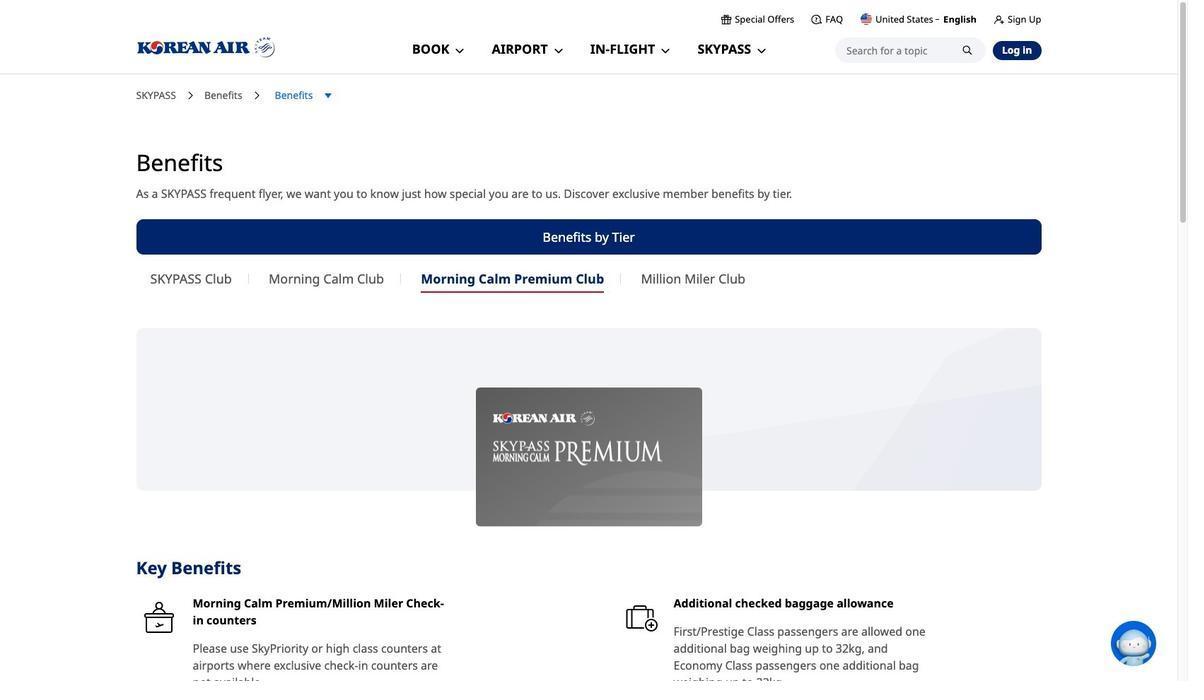 Task type: vqa. For each thing, say whether or not it's contained in the screenshot.
Your
no



Task type: locate. For each thing, give the bounding box(es) containing it.
benefits by tier menu
[[136, 248, 1042, 293]]

main content
[[0, 88, 1178, 681]]



Task type: describe. For each thing, give the bounding box(es) containing it.
korean air skyteam skypass morning calm premium image
[[476, 388, 702, 527]]



